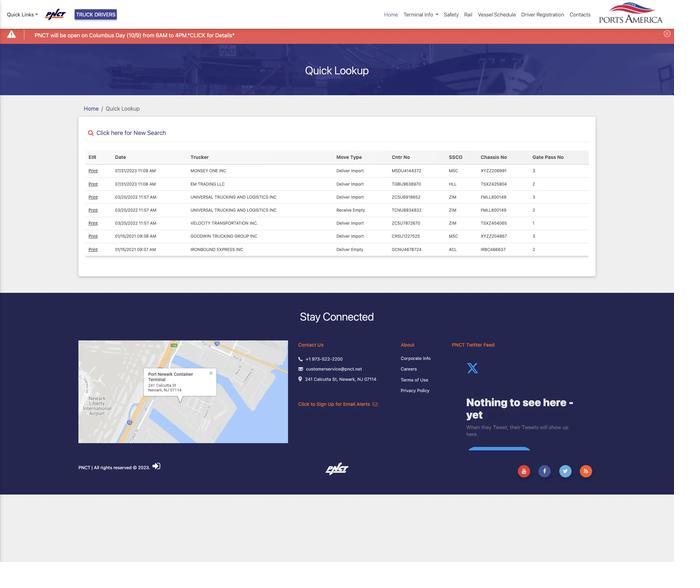 Task type: locate. For each thing, give the bounding box(es) containing it.
truck drivers link
[[75, 9, 117, 20]]

print for crsu1227525
[[89, 234, 98, 239]]

no right pass
[[558, 154, 564, 160]]

0 vertical spatial msc
[[449, 169, 459, 174]]

home
[[385, 11, 399, 17], [84, 105, 99, 112]]

11:08 for monsey one inc
[[138, 169, 148, 174]]

1 print link from the top
[[89, 169, 98, 174]]

07/31/2023 11:08 am
[[115, 169, 156, 174], [115, 182, 156, 187]]

2
[[533, 182, 536, 187], [533, 208, 536, 213], [533, 247, 536, 252]]

1 3 from the top
[[533, 169, 536, 174]]

import for msdu4144372
[[351, 169, 364, 174]]

3 no from the left
[[558, 154, 564, 160]]

zim for zcsu6918652
[[449, 195, 457, 200]]

0 vertical spatial 3
[[533, 169, 536, 174]]

3 down 1
[[533, 234, 536, 239]]

group
[[235, 234, 249, 239]]

import
[[351, 169, 364, 174], [351, 182, 364, 187], [351, 195, 364, 200], [351, 221, 364, 226], [351, 234, 364, 239]]

zcsu7872670
[[392, 221, 421, 226]]

2 import from the top
[[351, 182, 364, 187]]

1 msc from the top
[[449, 169, 459, 174]]

am for gcnu4678724
[[150, 247, 156, 252]]

0 vertical spatial 11:57
[[139, 195, 149, 200]]

1 vertical spatial and
[[237, 208, 246, 213]]

1 vertical spatial 03/25/2022 11:57 am
[[115, 208, 157, 213]]

sign
[[317, 401, 327, 407]]

3 print from the top
[[89, 195, 98, 200]]

3 3 from the top
[[533, 234, 536, 239]]

import for crsu1227525
[[351, 234, 364, 239]]

0 vertical spatial home link
[[382, 8, 401, 21]]

1 vertical spatial 03/25/2022
[[115, 208, 138, 213]]

0 vertical spatial 11:08
[[138, 169, 148, 174]]

2 3 from the top
[[533, 195, 536, 200]]

1 vertical spatial quick
[[306, 64, 332, 77]]

01/15/2021 up 01/15/2021 09:37 am
[[115, 234, 136, 239]]

2 universal trucking and logistics inc from the top
[[191, 208, 277, 213]]

1 07/31/2023 11:08 am from the top
[[115, 169, 156, 174]]

to
[[169, 32, 174, 38], [311, 401, 316, 407]]

1 deliver from the top
[[337, 169, 350, 174]]

universal down trading
[[191, 195, 214, 200]]

241 calcutta st, newark, nj 07114 link
[[305, 376, 377, 383]]

crsu1227525
[[392, 234, 420, 239]]

universal trucking and logistics inc
[[191, 195, 277, 200], [191, 208, 277, 213]]

241
[[305, 377, 313, 382]]

1 vertical spatial click
[[299, 401, 310, 407]]

xyzz204867
[[481, 234, 508, 239]]

0 vertical spatial trucking
[[215, 195, 236, 200]]

0 vertical spatial 03/25/2022 11:57 am
[[115, 195, 157, 200]]

deliver import for zcsu7872670
[[337, 221, 364, 226]]

1 11:08 from the top
[[138, 169, 148, 174]]

home link left terminal
[[382, 8, 401, 21]]

3 deliver from the top
[[337, 195, 350, 200]]

3 2 from the top
[[533, 247, 536, 252]]

0 vertical spatial universal trucking and logistics inc
[[191, 195, 277, 200]]

velocity
[[191, 221, 211, 226]]

for right up
[[336, 401, 342, 407]]

pnct left the |
[[79, 465, 90, 471]]

vessel
[[478, 11, 493, 17]]

trucking down velocity transportation inc.
[[212, 234, 234, 239]]

pnct left will
[[35, 32, 49, 38]]

fmll800149 down tsxz425904
[[481, 195, 507, 200]]

4 deliver from the top
[[337, 221, 350, 226]]

1 vertical spatial 3
[[533, 195, 536, 200]]

4 print link from the top
[[89, 208, 98, 213]]

2 vertical spatial 11:57
[[139, 221, 149, 226]]

ironbound
[[191, 247, 216, 252]]

stay
[[300, 310, 321, 323]]

0 vertical spatial and
[[237, 195, 246, 200]]

pnct will be open on columbus day (10/9) from 6am to 4pm.*click for details* alert
[[0, 25, 675, 44]]

2 logistics from the top
[[247, 208, 269, 213]]

0 vertical spatial home
[[385, 11, 399, 17]]

2 11:57 from the top
[[139, 208, 149, 213]]

cntr no
[[392, 154, 410, 160]]

click left sign
[[299, 401, 310, 407]]

1 fmll800149 from the top
[[481, 195, 507, 200]]

3 11:57 from the top
[[139, 221, 149, 226]]

0 horizontal spatial to
[[169, 32, 174, 38]]

0 vertical spatial universal
[[191, 195, 214, 200]]

0 vertical spatial info
[[425, 11, 434, 17]]

11:08 for em trading llc
[[138, 182, 148, 187]]

privacy policy link
[[401, 388, 442, 395]]

irbc466637
[[481, 247, 506, 252]]

11:57
[[139, 195, 149, 200], [139, 208, 149, 213], [139, 221, 149, 226]]

0 vertical spatial fmll800149
[[481, 195, 507, 200]]

home link up the search image
[[84, 105, 99, 112]]

0 horizontal spatial quick
[[7, 11, 20, 17]]

fmll800149
[[481, 195, 507, 200], [481, 208, 507, 213]]

zcsu6918652
[[392, 195, 421, 200]]

1 vertical spatial 2
[[533, 208, 536, 213]]

0 vertical spatial pnct
[[35, 32, 49, 38]]

msc
[[449, 169, 459, 174], [449, 234, 459, 239]]

universal trucking and logistics inc for receive empty
[[191, 208, 277, 213]]

3 down gate
[[533, 169, 536, 174]]

3 print link from the top
[[89, 195, 98, 200]]

1 vertical spatial 01/15/2021
[[115, 247, 136, 252]]

07/31/2023 11:08 am for em
[[115, 182, 156, 187]]

no
[[404, 154, 410, 160], [501, 154, 508, 160], [558, 154, 564, 160]]

1 vertical spatial 07/31/2023
[[115, 182, 137, 187]]

3 for xyzz206991
[[533, 169, 536, 174]]

print
[[89, 169, 98, 174], [89, 182, 98, 187], [89, 195, 98, 200], [89, 208, 98, 213], [89, 221, 98, 226], [89, 234, 98, 239], [89, 247, 98, 252]]

1 horizontal spatial no
[[501, 154, 508, 160]]

1 vertical spatial to
[[311, 401, 316, 407]]

6 print link from the top
[[89, 234, 98, 239]]

2 vertical spatial zim
[[449, 221, 457, 226]]

0 vertical spatial 07/31/2023
[[115, 169, 137, 174]]

1 and from the top
[[237, 195, 246, 200]]

express
[[217, 247, 235, 252]]

1 horizontal spatial home
[[385, 11, 399, 17]]

contact us
[[299, 342, 324, 348]]

2 vertical spatial 3
[[533, 234, 536, 239]]

5 print from the top
[[89, 221, 98, 226]]

6 print from the top
[[89, 234, 98, 239]]

3 zim from the top
[[449, 221, 457, 226]]

1 no from the left
[[404, 154, 410, 160]]

1 03/25/2022 11:57 am from the top
[[115, 195, 157, 200]]

1 vertical spatial fmll800149
[[481, 208, 507, 213]]

pnct twitter feed
[[453, 342, 495, 348]]

1 vertical spatial for
[[125, 129, 132, 136]]

0 vertical spatial empty
[[353, 208, 365, 213]]

empty for receive empty
[[353, 208, 365, 213]]

home left terminal
[[385, 11, 399, 17]]

3 03/25/2022 11:57 am from the top
[[115, 221, 157, 226]]

tcnu8934832
[[392, 208, 422, 213]]

2 deliver from the top
[[337, 182, 350, 187]]

trucking up velocity transportation inc.
[[215, 208, 236, 213]]

3 up 1
[[533, 195, 536, 200]]

1 horizontal spatial to
[[311, 401, 316, 407]]

4 print from the top
[[89, 208, 98, 213]]

for right here
[[125, 129, 132, 136]]

01/15/2021 down '01/15/2021 09:38 am'
[[115, 247, 136, 252]]

11:08
[[138, 169, 148, 174], [138, 182, 148, 187]]

0 horizontal spatial pnct
[[35, 32, 49, 38]]

deliver for zcsu6918652
[[337, 195, 350, 200]]

print link for tcnu8934832
[[89, 208, 98, 213]]

0 vertical spatial zim
[[449, 195, 457, 200]]

0 horizontal spatial lookup
[[122, 105, 140, 112]]

3 import from the top
[[351, 195, 364, 200]]

2 vertical spatial trucking
[[212, 234, 234, 239]]

zim for tcnu8934832
[[449, 208, 457, 213]]

pnct for pnct will be open on columbus day (10/9) from 6am to 4pm.*click for details*
[[35, 32, 49, 38]]

info for terminal info
[[425, 11, 434, 17]]

2 deliver import from the top
[[337, 182, 364, 187]]

envelope o image
[[373, 402, 378, 407]]

fmll800149 for 3
[[481, 195, 507, 200]]

on
[[82, 32, 88, 38]]

logistics
[[247, 195, 269, 200], [247, 208, 269, 213]]

am for tgbu9638970
[[150, 182, 156, 187]]

07/31/2023 for monsey
[[115, 169, 137, 174]]

1 vertical spatial empty
[[351, 247, 364, 252]]

1 vertical spatial universal trucking and logistics inc
[[191, 208, 277, 213]]

2 down 1
[[533, 247, 536, 252]]

7 print link from the top
[[89, 247, 98, 252]]

1 vertical spatial logistics
[[247, 208, 269, 213]]

4 import from the top
[[351, 221, 364, 226]]

1 vertical spatial pnct
[[453, 342, 466, 348]]

and for deliver import
[[237, 195, 246, 200]]

lookup
[[335, 64, 369, 77], [122, 105, 140, 112]]

1 vertical spatial home link
[[84, 105, 99, 112]]

1 01/15/2021 from the top
[[115, 234, 136, 239]]

ironbound express inc
[[191, 247, 243, 252]]

click for click to sign up for email alerts
[[299, 401, 310, 407]]

2 horizontal spatial quick
[[306, 64, 332, 77]]

2 horizontal spatial pnct
[[453, 342, 466, 348]]

use
[[421, 377, 429, 383]]

09:38
[[137, 234, 149, 239]]

1 vertical spatial 11:08
[[138, 182, 148, 187]]

0 vertical spatial 01/15/2021
[[115, 234, 136, 239]]

0 horizontal spatial no
[[404, 154, 410, 160]]

1 horizontal spatial for
[[207, 32, 214, 38]]

close image
[[665, 30, 671, 37]]

no right cntr
[[404, 154, 410, 160]]

2 msc from the top
[[449, 234, 459, 239]]

0 vertical spatial lookup
[[335, 64, 369, 77]]

3 for xyzz204867
[[533, 234, 536, 239]]

am for msdu4144372
[[150, 169, 156, 174]]

universal for deliver
[[191, 195, 214, 200]]

0 horizontal spatial click
[[96, 129, 110, 136]]

click right the search image
[[96, 129, 110, 136]]

1 horizontal spatial quick
[[106, 105, 120, 112]]

1 print from the top
[[89, 169, 98, 174]]

1 vertical spatial trucking
[[215, 208, 236, 213]]

1 07/31/2023 from the top
[[115, 169, 137, 174]]

03/25/2022 11:57 am
[[115, 195, 157, 200], [115, 208, 157, 213], [115, 221, 157, 226]]

zim
[[449, 195, 457, 200], [449, 208, 457, 213], [449, 221, 457, 226]]

print link for gcnu4678724
[[89, 247, 98, 252]]

2 for fmll800149
[[533, 208, 536, 213]]

0 vertical spatial to
[[169, 32, 174, 38]]

pnct | all rights reserved © 2023.
[[79, 465, 151, 471]]

1 vertical spatial msc
[[449, 234, 459, 239]]

1 vertical spatial 07/31/2023 11:08 am
[[115, 182, 156, 187]]

3 03/25/2022 from the top
[[115, 221, 138, 226]]

2 horizontal spatial for
[[336, 401, 342, 407]]

2 vertical spatial pnct
[[79, 465, 90, 471]]

01/15/2021 for 01/15/2021 09:37 am
[[115, 247, 136, 252]]

ssco
[[449, 154, 463, 160]]

2 11:08 from the top
[[138, 182, 148, 187]]

5 deliver import from the top
[[337, 234, 364, 239]]

registration
[[537, 11, 565, 17]]

info up careers link
[[423, 356, 431, 361]]

am for zcsu6918652
[[150, 195, 157, 200]]

2 up 1
[[533, 208, 536, 213]]

2 03/25/2022 from the top
[[115, 208, 138, 213]]

1 03/25/2022 from the top
[[115, 195, 138, 200]]

xyzz206991
[[481, 169, 507, 174]]

trucking down llc
[[215, 195, 236, 200]]

6 deliver from the top
[[337, 247, 350, 252]]

universal trucking and logistics inc down llc
[[191, 195, 277, 200]]

new
[[134, 129, 146, 136]]

corporate
[[401, 356, 422, 361]]

am
[[150, 169, 156, 174], [150, 182, 156, 187], [150, 195, 157, 200], [150, 208, 157, 213], [150, 221, 157, 226], [150, 234, 156, 239], [150, 247, 156, 252]]

01/15/2021 09:37 am
[[115, 247, 156, 252]]

2 2 from the top
[[533, 208, 536, 213]]

home up the search image
[[84, 105, 99, 112]]

print for zcsu6918652
[[89, 195, 98, 200]]

07/31/2023 for em
[[115, 182, 137, 187]]

msc up hll
[[449, 169, 459, 174]]

1 vertical spatial info
[[423, 356, 431, 361]]

print link for zcsu7872670
[[89, 221, 98, 226]]

em
[[191, 182, 197, 187]]

date
[[115, 154, 126, 160]]

1 2 from the top
[[533, 182, 536, 187]]

7 print from the top
[[89, 247, 98, 252]]

4 deliver import from the top
[[337, 221, 364, 226]]

0 horizontal spatial quick lookup
[[106, 105, 140, 112]]

0 vertical spatial click
[[96, 129, 110, 136]]

2 and from the top
[[237, 208, 246, 213]]

2 vertical spatial 2
[[533, 247, 536, 252]]

search image
[[88, 130, 94, 136]]

2 07/31/2023 from the top
[[115, 182, 137, 187]]

trading
[[198, 182, 216, 187]]

info right terminal
[[425, 11, 434, 17]]

1 vertical spatial zim
[[449, 208, 457, 213]]

03/25/2022 for zcsu7872670
[[115, 221, 138, 226]]

universal for receive
[[191, 208, 214, 213]]

move type
[[337, 154, 362, 160]]

vessel schedule link
[[476, 8, 519, 21]]

07/31/2023
[[115, 169, 137, 174], [115, 182, 137, 187]]

empty
[[353, 208, 365, 213], [351, 247, 364, 252]]

deliver for zcsu7872670
[[337, 221, 350, 226]]

2 01/15/2021 from the top
[[115, 247, 136, 252]]

universal up velocity
[[191, 208, 214, 213]]

3 deliver import from the top
[[337, 195, 364, 200]]

1 horizontal spatial quick lookup
[[306, 64, 369, 77]]

0 vertical spatial 03/25/2022
[[115, 195, 138, 200]]

11:57 for zcsu7872670
[[139, 221, 149, 226]]

5 print link from the top
[[89, 221, 98, 226]]

0 vertical spatial quick
[[7, 11, 20, 17]]

quick
[[7, 11, 20, 17], [306, 64, 332, 77], [106, 105, 120, 112]]

msc up acl
[[449, 234, 459, 239]]

0 vertical spatial 2
[[533, 182, 536, 187]]

for left details*
[[207, 32, 214, 38]]

0 vertical spatial 07/31/2023 11:08 am
[[115, 169, 156, 174]]

reserved
[[114, 465, 132, 471]]

universal trucking and logistics inc up transportation
[[191, 208, 277, 213]]

print link for tgbu9638970
[[89, 182, 98, 187]]

1 import from the top
[[351, 169, 364, 174]]

2 vertical spatial 03/25/2022
[[115, 221, 138, 226]]

5 deliver from the top
[[337, 234, 350, 239]]

trucking
[[215, 195, 236, 200], [215, 208, 236, 213], [212, 234, 234, 239]]

0 vertical spatial quick lookup
[[306, 64, 369, 77]]

email
[[344, 401, 356, 407]]

from
[[143, 32, 155, 38]]

stay connected
[[300, 310, 374, 323]]

0 vertical spatial logistics
[[247, 195, 269, 200]]

info
[[425, 11, 434, 17], [423, 356, 431, 361]]

2 down gate
[[533, 182, 536, 187]]

1 zim from the top
[[449, 195, 457, 200]]

1 horizontal spatial pnct
[[79, 465, 90, 471]]

to left sign
[[311, 401, 316, 407]]

2 vertical spatial 03/25/2022 11:57 am
[[115, 221, 157, 226]]

pnct inside alert
[[35, 32, 49, 38]]

1 vertical spatial 11:57
[[139, 208, 149, 213]]

1 universal trucking and logistics inc from the top
[[191, 195, 277, 200]]

2 print from the top
[[89, 182, 98, 187]]

no right chassis
[[501, 154, 508, 160]]

1 horizontal spatial home link
[[382, 8, 401, 21]]

for inside alert
[[207, 32, 214, 38]]

0 horizontal spatial home link
[[84, 105, 99, 112]]

1 universal from the top
[[191, 195, 214, 200]]

1 11:57 from the top
[[139, 195, 149, 200]]

2 zim from the top
[[449, 208, 457, 213]]

2 print link from the top
[[89, 182, 98, 187]]

info for corporate info
[[423, 356, 431, 361]]

1 vertical spatial home
[[84, 105, 99, 112]]

1 vertical spatial universal
[[191, 208, 214, 213]]

01/15/2021
[[115, 234, 136, 239], [115, 247, 136, 252]]

2 07/31/2023 11:08 am from the top
[[115, 182, 156, 187]]

1 logistics from the top
[[247, 195, 269, 200]]

2 horizontal spatial no
[[558, 154, 564, 160]]

5 import from the top
[[351, 234, 364, 239]]

trucking for zcsu6918652
[[215, 195, 236, 200]]

deliver import
[[337, 169, 364, 174], [337, 182, 364, 187], [337, 195, 364, 200], [337, 221, 364, 226], [337, 234, 364, 239]]

fmll800149 up tsxz454065
[[481, 208, 507, 213]]

msc for xyzz206991
[[449, 169, 459, 174]]

schedule
[[495, 11, 517, 17]]

rail
[[465, 11, 473, 17]]

2 universal from the top
[[191, 208, 214, 213]]

0 vertical spatial for
[[207, 32, 214, 38]]

3
[[533, 169, 536, 174], [533, 195, 536, 200], [533, 234, 536, 239]]

to right 6am
[[169, 32, 174, 38]]

2 fmll800149 from the top
[[481, 208, 507, 213]]

1 deliver import from the top
[[337, 169, 364, 174]]

print link
[[89, 169, 98, 174], [89, 182, 98, 187], [89, 195, 98, 200], [89, 208, 98, 213], [89, 221, 98, 226], [89, 234, 98, 239], [89, 247, 98, 252]]

pnct left twitter
[[453, 342, 466, 348]]

2 03/25/2022 11:57 am from the top
[[115, 208, 157, 213]]

1 horizontal spatial click
[[299, 401, 310, 407]]

2 no from the left
[[501, 154, 508, 160]]



Task type: vqa. For each thing, say whether or not it's contained in the screenshot.
'Per' to the right
no



Task type: describe. For each thing, give the bounding box(es) containing it.
11:57 for tcnu8934832
[[139, 208, 149, 213]]

import for tgbu9638970
[[351, 182, 364, 187]]

03/25/2022 11:57 am for tcnu8934832
[[115, 208, 157, 213]]

©
[[133, 465, 137, 471]]

deliver for msdu4144372
[[337, 169, 350, 174]]

09:37
[[137, 247, 149, 252]]

safety
[[445, 11, 459, 17]]

6am
[[156, 32, 168, 38]]

07114
[[365, 377, 377, 382]]

am for zcsu7872670
[[150, 221, 157, 226]]

03/25/2022 11:57 am for zcsu6918652
[[115, 195, 157, 200]]

gcnu4678724
[[392, 247, 422, 252]]

universal trucking and logistics inc for deliver import
[[191, 195, 277, 200]]

deliver empty
[[337, 247, 364, 252]]

2 for tsxz425904
[[533, 182, 536, 187]]

click here for new search
[[96, 129, 166, 136]]

3 for fmll800149
[[533, 195, 536, 200]]

tsxz454065
[[481, 221, 508, 226]]

links
[[22, 11, 34, 17]]

to inside alert
[[169, 32, 174, 38]]

click for click here for new search
[[96, 129, 110, 136]]

details*
[[215, 32, 235, 38]]

zim for zcsu7872670
[[449, 221, 457, 226]]

+1
[[306, 356, 311, 362]]

cntr
[[392, 154, 403, 160]]

print for zcsu7872670
[[89, 221, 98, 226]]

am for tcnu8934832
[[150, 208, 157, 213]]

deliver for gcnu4678724
[[337, 247, 350, 252]]

of
[[415, 377, 419, 383]]

deliver for tgbu9638970
[[337, 182, 350, 187]]

+1 973-522-2200
[[306, 356, 343, 362]]

01/15/2021 for 01/15/2021 09:38 am
[[115, 234, 136, 239]]

connected
[[323, 310, 374, 323]]

03/25/2022 for tcnu8934832
[[115, 208, 138, 213]]

1 vertical spatial quick lookup
[[106, 105, 140, 112]]

contacts
[[570, 11, 591, 17]]

print link for msdu4144372
[[89, 169, 98, 174]]

trucking for tcnu8934832
[[215, 208, 236, 213]]

pnct for pnct | all rights reserved © 2023.
[[79, 465, 90, 471]]

about
[[401, 342, 415, 348]]

tgbu9638970
[[392, 182, 421, 187]]

no for cntr no
[[404, 154, 410, 160]]

open
[[68, 32, 80, 38]]

chassis no
[[481, 154, 508, 160]]

alerts
[[357, 401, 370, 407]]

truck drivers
[[76, 11, 116, 17]]

print for msdu4144372
[[89, 169, 98, 174]]

pnct for pnct twitter feed
[[453, 342, 466, 348]]

2 for irbc466637
[[533, 247, 536, 252]]

terms
[[401, 377, 414, 383]]

terms of use link
[[401, 377, 442, 384]]

2023.
[[138, 465, 150, 471]]

logistics for deliver import
[[247, 195, 269, 200]]

import for zcsu7872670
[[351, 221, 364, 226]]

and for receive empty
[[237, 208, 246, 213]]

(10/9)
[[127, 32, 142, 38]]

careers
[[401, 367, 417, 372]]

will
[[51, 32, 58, 38]]

terminal info link
[[401, 8, 442, 21]]

2200
[[332, 356, 343, 362]]

policy
[[418, 388, 430, 394]]

|
[[92, 465, 93, 471]]

goodwin
[[191, 234, 211, 239]]

2 vertical spatial for
[[336, 401, 342, 407]]

gate
[[533, 154, 544, 160]]

goodwin trucking group inc
[[191, 234, 258, 239]]

privacy policy
[[401, 388, 430, 394]]

1 horizontal spatial lookup
[[335, 64, 369, 77]]

522-
[[322, 356, 332, 362]]

inc.
[[250, 221, 258, 226]]

pnct will be open on columbus day (10/9) from 6am to 4pm.*click for details* link
[[35, 31, 235, 39]]

terminal info
[[404, 11, 434, 17]]

feed
[[484, 342, 495, 348]]

truck
[[76, 11, 93, 17]]

print for tgbu9638970
[[89, 182, 98, 187]]

transportation
[[212, 221, 249, 226]]

up
[[328, 401, 335, 407]]

gate pass no
[[533, 154, 564, 160]]

terms of use
[[401, 377, 429, 383]]

click here for new search link
[[85, 129, 589, 136]]

contact
[[299, 342, 317, 348]]

terminal
[[404, 11, 424, 17]]

driver registration
[[522, 11, 565, 17]]

0 horizontal spatial home
[[84, 105, 99, 112]]

quick links link
[[7, 11, 38, 18]]

241 calcutta st, newark, nj 07114
[[305, 377, 377, 382]]

03/25/2022 for zcsu6918652
[[115, 195, 138, 200]]

newark,
[[340, 377, 357, 382]]

columbus
[[89, 32, 114, 38]]

07/31/2023 11:08 am for monsey
[[115, 169, 156, 174]]

acl
[[449, 247, 457, 252]]

print link for zcsu6918652
[[89, 195, 98, 200]]

calcutta
[[314, 377, 331, 382]]

logistics for receive empty
[[247, 208, 269, 213]]

fmll800149 for 2
[[481, 208, 507, 213]]

import for zcsu6918652
[[351, 195, 364, 200]]

search
[[147, 129, 166, 136]]

click to sign up for email alerts
[[299, 401, 372, 407]]

customerservice@pnct.net
[[306, 367, 362, 372]]

type
[[351, 154, 362, 160]]

chassis
[[481, 154, 500, 160]]

am for crsu1227525
[[150, 234, 156, 239]]

corporate info link
[[401, 355, 442, 362]]

vessel schedule
[[478, 11, 517, 17]]

msc for xyzz204867
[[449, 234, 459, 239]]

tsxz425904
[[481, 182, 507, 187]]

pass
[[545, 154, 557, 160]]

driver registration link
[[519, 8, 568, 21]]

receive empty
[[337, 208, 365, 213]]

2 vertical spatial quick
[[106, 105, 120, 112]]

be
[[60, 32, 66, 38]]

trucking for crsu1227525
[[212, 234, 234, 239]]

twitter
[[467, 342, 483, 348]]

deliver import for tgbu9638970
[[337, 182, 364, 187]]

1
[[533, 221, 535, 226]]

receive
[[337, 208, 352, 213]]

deliver for crsu1227525
[[337, 234, 350, 239]]

sign in image
[[153, 462, 160, 471]]

empty for deliver empty
[[351, 247, 364, 252]]

all
[[94, 465, 99, 471]]

eir
[[89, 154, 96, 160]]

quick links
[[7, 11, 34, 17]]

click to sign up for email alerts link
[[299, 401, 378, 407]]

11:57 for zcsu6918652
[[139, 195, 149, 200]]

0 horizontal spatial for
[[125, 129, 132, 136]]

deliver import for msdu4144372
[[337, 169, 364, 174]]

careers link
[[401, 366, 442, 373]]

1 vertical spatial lookup
[[122, 105, 140, 112]]

+1 973-522-2200 link
[[306, 356, 343, 363]]

print for gcnu4678724
[[89, 247, 98, 252]]

hll
[[449, 182, 457, 187]]

no for chassis no
[[501, 154, 508, 160]]

973-
[[312, 356, 322, 362]]

print link for crsu1227525
[[89, 234, 98, 239]]

print for tcnu8934832
[[89, 208, 98, 213]]

move
[[337, 154, 349, 160]]

03/25/2022 11:57 am for zcsu7872670
[[115, 221, 157, 226]]

msdu4144372
[[392, 169, 422, 174]]

deliver import for crsu1227525
[[337, 234, 364, 239]]

deliver import for zcsu6918652
[[337, 195, 364, 200]]



